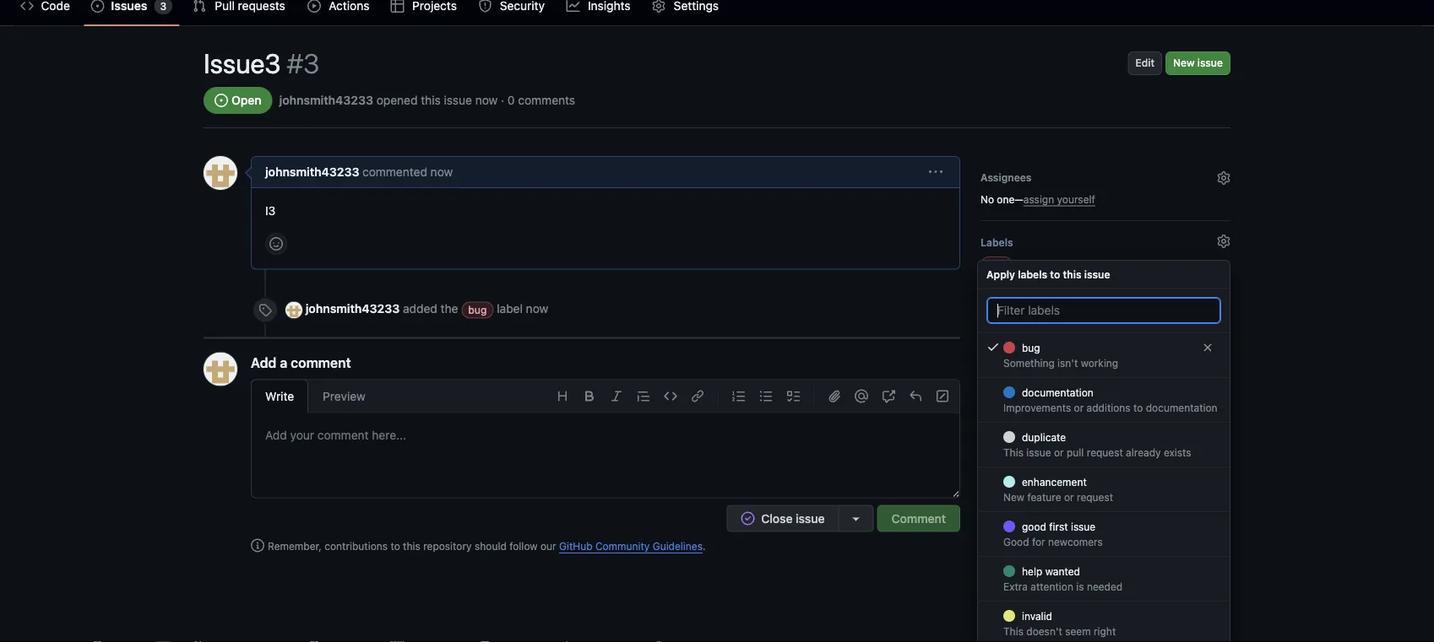 Task type: locate. For each thing, give the bounding box(es) containing it.
@johnsmith43233 image
[[204, 156, 237, 190], [285, 302, 302, 319]]

.
[[703, 541, 706, 553]]

or left additions at the bottom of page
[[1074, 402, 1084, 414]]

here...
[[372, 429, 406, 443]]

none
[[981, 329, 1006, 340]]

issue inside 'good first issue good for newcomers'
[[1071, 521, 1096, 533]]

new
[[1173, 57, 1195, 69], [1003, 492, 1025, 503]]

open
[[231, 93, 261, 107]]

#3
[[287, 47, 319, 79]]

now left "·"
[[475, 93, 498, 107]]

0 vertical spatial documentation
[[1022, 387, 1094, 399]]

johnsmith43233 link down #3
[[279, 93, 373, 107]]

milestone
[[981, 372, 1029, 383]]

request down requests
[[1077, 492, 1113, 503]]

0 horizontal spatial new
[[1003, 492, 1025, 503]]

notifications
[[1060, 551, 1119, 563]]

gear image inside labels popup button
[[1217, 235, 1231, 248]]

gear image inside "assignees" popup button
[[1217, 171, 1231, 185]]

2 vertical spatial no
[[981, 459, 994, 470]]

this inside invalid this doesn't seem right
[[1003, 626, 1024, 638]]

0 vertical spatial new
[[1173, 57, 1195, 69]]

0 vertical spatial now
[[475, 93, 498, 107]]

list ordered image
[[732, 390, 746, 403]]

the
[[441, 302, 458, 316]]

community
[[595, 541, 650, 553]]

documentation up improvements
[[1022, 387, 1094, 399]]

now
[[475, 93, 498, 107], [431, 165, 453, 179], [526, 302, 548, 316]]

add or remove reactions element
[[265, 233, 287, 255]]

0 vertical spatial johnsmith43233 link
[[279, 93, 373, 107]]

bold image
[[583, 390, 596, 403]]

johnsmith43233 up i3
[[265, 165, 359, 179]]

to
[[1050, 269, 1060, 280], [1134, 402, 1143, 414], [391, 541, 400, 553]]

bug right the
[[468, 304, 487, 316]]

1 horizontal spatial @johnsmith43233 image
[[285, 302, 302, 319]]

this right the opened
[[421, 93, 441, 107]]

is
[[1076, 581, 1084, 593]]

bug down labels
[[987, 259, 1006, 271]]

this right labels on the top
[[1063, 269, 1082, 280]]

bug inside bug something isn't working
[[1022, 342, 1040, 354]]

no one— assign yourself
[[981, 193, 1095, 205]]

or up the enhancement
[[1044, 459, 1054, 470]]

3 no from the top
[[981, 459, 994, 470]]

github community guidelines link
[[559, 541, 703, 553]]

0 vertical spatial @johnsmith43233 image
[[204, 156, 237, 190]]

add or remove reactions image
[[269, 237, 283, 251]]

assign yourself button
[[1024, 192, 1095, 207]]

good
[[1003, 536, 1029, 548]]

0 horizontal spatial to
[[391, 541, 400, 553]]

0 horizontal spatial documentation
[[1022, 387, 1094, 399]]

bug link right the
[[461, 302, 494, 319]]

bug up something
[[1022, 342, 1040, 354]]

to for apply labels to this issue
[[1050, 269, 1060, 280]]

assignees
[[981, 171, 1032, 183]]

to right contributions
[[391, 541, 400, 553]]

watching
[[981, 566, 1024, 578]]

added
[[403, 302, 437, 316]]

0 horizontal spatial now link
[[431, 165, 453, 179]]

seem
[[1065, 626, 1091, 638]]

johnsmith43233 down #3
[[279, 93, 373, 107]]

documentation up the exists
[[1146, 402, 1218, 414]]

now link
[[431, 165, 453, 179], [526, 302, 548, 316]]

pull
[[1067, 447, 1084, 459], [1057, 459, 1074, 470]]

add a comment
[[251, 355, 351, 371]]

add for add a comment
[[251, 355, 277, 371]]

duplicate this issue or pull request already exists
[[1003, 432, 1191, 459]]

1
[[981, 609, 986, 621]]

apply
[[987, 269, 1015, 280]]

1 horizontal spatial to
[[1050, 269, 1060, 280]]

johnsmith43233 for johnsmith43233 added   the bug
[[306, 302, 400, 316]]

this inside the you're receiving notifications because you're watching this repository.
[[1027, 566, 1044, 578]]

no down "milestone"
[[981, 394, 994, 405]]

1 vertical spatial comment
[[317, 429, 369, 443]]

cross reference image
[[882, 390, 895, 403]]

1 vertical spatial bug link
[[461, 302, 494, 319]]

0 vertical spatial bug
[[987, 259, 1006, 271]]

0 horizontal spatial now
[[431, 165, 453, 179]]

no for no one— assign yourself
[[981, 193, 994, 205]]

1 vertical spatial request
[[1077, 492, 1113, 503]]

this inside the duplicate this issue or pull request already exists
[[1003, 447, 1024, 459]]

or down duplicate
[[1054, 447, 1064, 459]]

documentation improvements or additions to documentation
[[1003, 387, 1218, 414]]

now right label on the top left of the page
[[526, 302, 548, 316]]

info image
[[251, 539, 264, 553]]

johnsmith43233 for johnsmith43233 opened this issue now · 0 comments
[[279, 93, 373, 107]]

johnsmith43233 for johnsmith43233 commented now
[[265, 165, 359, 179]]

graph image
[[566, 0, 580, 13]]

johnsmith43233 link left added
[[306, 302, 400, 316]]

0
[[508, 93, 515, 107]]

1 vertical spatial to
[[1134, 402, 1143, 414]]

no inside select assignees element
[[981, 193, 994, 205]]

should
[[475, 541, 507, 553]]

select milestones element
[[981, 367, 1231, 407]]

label
[[497, 302, 523, 316]]

now link right label on the top left of the page
[[526, 302, 548, 316]]

no for no milestone
[[981, 394, 994, 405]]

1 vertical spatial add
[[265, 429, 287, 443]]

1 no from the top
[[981, 193, 994, 205]]

add left a
[[251, 355, 277, 371]]

3 link
[[84, 0, 179, 19]]

comments
[[518, 93, 575, 107]]

gear image inside "milestone" popup button
[[1217, 370, 1231, 383]]

add left the your
[[265, 429, 287, 443]]

table image
[[391, 0, 404, 13]]

now link right commented
[[431, 165, 453, 179]]

2 vertical spatial bug
[[1022, 342, 1040, 354]]

0 horizontal spatial @johnsmith43233 image
[[204, 156, 237, 190]]

request
[[1087, 447, 1123, 459], [1077, 492, 1113, 503]]

  text field inside 'add a comment' element
[[252, 413, 960, 498]]

labels
[[1018, 269, 1048, 280]]

preview
[[323, 390, 366, 404]]

0 vertical spatial to
[[1050, 269, 1060, 280]]

@johnsmith43233 image down issue opened icon at top
[[204, 156, 237, 190]]

checkbox item
[[978, 334, 1230, 378]]

2 horizontal spatial to
[[1134, 402, 1143, 414]]

tasklist image
[[786, 390, 800, 403]]

github
[[559, 541, 593, 553]]

  text field
[[252, 413, 960, 498]]

1 vertical spatial now link
[[526, 302, 548, 316]]

johnsmith43233 link for opened this issue
[[279, 93, 373, 107]]

contributions
[[325, 541, 388, 553]]

2 vertical spatial now
[[526, 302, 548, 316]]

gear image inside projects popup button
[[1217, 305, 1231, 318]]

additions
[[1087, 402, 1131, 414]]

2 vertical spatial johnsmith43233
[[306, 302, 400, 316]]

gear image
[[652, 0, 666, 13], [1217, 171, 1231, 185], [1217, 235, 1231, 248], [1217, 305, 1231, 318], [1217, 370, 1231, 383]]

this for this doesn't seem right
[[1003, 626, 1024, 638]]

0 vertical spatial this
[[1003, 447, 1024, 459]]

or
[[1074, 402, 1084, 414], [1054, 447, 1064, 459], [1044, 459, 1054, 470], [1064, 492, 1074, 503]]

1 horizontal spatial now link
[[526, 302, 548, 316]]

enhancement
[[1022, 476, 1087, 488]]

good first issue good for newcomers
[[1003, 521, 1103, 548]]

2 no from the top
[[981, 394, 994, 405]]

johnsmith43233 inside johnsmith43233 added   the bug
[[306, 302, 400, 316]]

no for no branches or pull requests
[[981, 459, 994, 470]]

enhancement new feature or request
[[1003, 476, 1113, 503]]

close
[[761, 512, 793, 526]]

0 vertical spatial add
[[251, 355, 277, 371]]

0 vertical spatial bug link
[[981, 257, 1013, 274]]

needed
[[1087, 581, 1123, 593]]

documentation
[[1022, 387, 1094, 399], [1146, 402, 1218, 414]]

no left branches
[[981, 459, 994, 470]]

or inside the duplicate this issue or pull request already exists
[[1054, 447, 1064, 459]]

this down duplicate
[[1003, 447, 1024, 459]]

gear image
[[1217, 435, 1231, 449]]

0 horizontal spatial bug
[[468, 304, 487, 316]]

diff ignored image
[[936, 390, 949, 403]]

participant
[[988, 609, 1043, 621]]

johnsmith43233 left added
[[306, 302, 400, 316]]

@johnsmith43233 image right "tag" image
[[285, 302, 302, 319]]

or down the enhancement
[[1064, 492, 1074, 503]]

comment down preview
[[317, 429, 369, 443]]

1 vertical spatial @johnsmith43233 image
[[285, 302, 302, 319]]

1 horizontal spatial now
[[475, 93, 498, 107]]

0 vertical spatial no
[[981, 193, 994, 205]]

to right labels on the top
[[1050, 269, 1060, 280]]

comment for your
[[317, 429, 369, 443]]

link image
[[691, 390, 704, 403]]

this down 1 participant
[[1003, 626, 1024, 638]]

unsubscribe
[[1083, 527, 1145, 539]]

no inside select milestones element
[[981, 394, 994, 405]]

play image
[[307, 0, 321, 13]]

0 vertical spatial request
[[1087, 447, 1123, 459]]

1 vertical spatial documentation
[[1146, 402, 1218, 414]]

2 this from the top
[[1003, 626, 1024, 638]]

reply image
[[909, 390, 922, 403]]

yourself
[[1057, 193, 1095, 205]]

pull inside the duplicate this issue or pull request already exists
[[1067, 447, 1084, 459]]

1 horizontal spatial bug
[[987, 259, 1006, 271]]

bug link down labels
[[981, 257, 1013, 274]]

1 horizontal spatial documentation
[[1146, 402, 1218, 414]]

development button
[[981, 432, 1231, 454]]

1 this from the top
[[1003, 447, 1024, 459]]

close issue button
[[727, 506, 838, 533]]

checkbox item containing bug something isn't working
[[978, 334, 1230, 378]]

2 horizontal spatial bug
[[1022, 342, 1040, 354]]

labels
[[981, 237, 1013, 248]]

first
[[1049, 521, 1068, 533]]

gear image for labels
[[1217, 235, 1231, 248]]

issue3
[[204, 47, 281, 79]]

issue inside the duplicate this issue or pull request already exists
[[1026, 447, 1051, 459]]

no
[[981, 193, 994, 205], [981, 394, 994, 405], [981, 459, 994, 470]]

0 horizontal spatial bug link
[[461, 302, 494, 319]]

1 vertical spatial bug
[[468, 304, 487, 316]]

1 vertical spatial this
[[1003, 626, 1024, 638]]

0 vertical spatial now link
[[431, 165, 453, 179]]

2 vertical spatial to
[[391, 541, 400, 553]]

1 horizontal spatial bug link
[[981, 257, 1013, 274]]

1 vertical spatial no
[[981, 394, 994, 405]]

0 vertical spatial comment
[[291, 355, 351, 371]]

johnsmith43233
[[279, 93, 373, 107], [265, 165, 359, 179], [306, 302, 400, 316]]

request left already
[[1087, 447, 1123, 459]]

this down receiving
[[1027, 566, 1044, 578]]

to right additions at the bottom of page
[[1134, 402, 1143, 414]]

list unordered image
[[759, 390, 773, 403]]

1 vertical spatial johnsmith43233 link
[[265, 165, 359, 179]]

comment up add a comment tab list
[[291, 355, 351, 371]]

or inside enhancement new feature or request
[[1064, 492, 1074, 503]]

bug for bug
[[987, 259, 1006, 271]]

bug link
[[981, 257, 1013, 274], [461, 302, 494, 319]]

select projects element
[[981, 302, 1231, 342]]

1 vertical spatial johnsmith43233
[[265, 165, 359, 179]]

0 vertical spatial johnsmith43233
[[279, 93, 373, 107]]

you're receiving notifications because you're watching this repository.
[[981, 551, 1195, 578]]

something
[[1003, 357, 1055, 369]]

1 horizontal spatial new
[[1173, 57, 1195, 69]]

no left one—
[[981, 193, 994, 205]]

invalid this doesn't seem right
[[1003, 611, 1116, 638]]

johnsmith43233 opened this issue now · 0 comments
[[279, 93, 575, 107]]

yet
[[1009, 329, 1023, 340]]

now right commented
[[431, 165, 453, 179]]

1 vertical spatial new
[[1003, 492, 1025, 503]]

1 vertical spatial now
[[431, 165, 453, 179]]

1 participant
[[981, 609, 1043, 621]]

code image
[[664, 390, 677, 403]]

comment
[[892, 512, 946, 526]]

johnsmith43233 link up i3
[[265, 165, 359, 179]]

issue
[[1198, 57, 1223, 69], [444, 93, 472, 107], [1084, 269, 1110, 280], [1026, 447, 1051, 459], [796, 512, 825, 526], [1071, 521, 1096, 533]]

no inside the link issues element
[[981, 459, 994, 470]]



Task type: describe. For each thing, give the bounding box(es) containing it.
unsubscribe button
[[981, 522, 1231, 546]]

quote image
[[637, 390, 650, 403]]

issue inside button
[[796, 512, 825, 526]]

show options image
[[929, 166, 943, 179]]

select assignees element
[[981, 166, 1231, 207]]

help
[[1022, 566, 1043, 578]]

newcomers
[[1048, 536, 1103, 548]]

2 vertical spatial johnsmith43233 link
[[306, 302, 400, 316]]

wanted
[[1045, 566, 1080, 578]]

write button
[[251, 380, 308, 413]]

feature
[[1027, 492, 1061, 503]]

to inside 'documentation improvements or additions to documentation'
[[1134, 402, 1143, 414]]

johnsmith43233 commented now
[[265, 165, 453, 179]]

improvements
[[1003, 402, 1071, 414]]

comment button
[[877, 506, 960, 533]]

issue opened image
[[91, 0, 104, 13]]

heading image
[[556, 390, 569, 403]]

opened
[[377, 93, 418, 107]]

johnsmith43233 added   the bug
[[306, 302, 487, 316]]

doesn't
[[1026, 626, 1062, 638]]

this for this issue or pull request already exists
[[1003, 447, 1024, 459]]

label now
[[497, 302, 548, 316]]

issue opened image
[[215, 94, 228, 107]]

johnsmith43233 link for commented
[[265, 165, 359, 179]]

close issue
[[761, 512, 825, 526]]

repository
[[423, 541, 472, 553]]

commented
[[362, 165, 427, 179]]

bug inside johnsmith43233 added   the bug
[[468, 304, 487, 316]]

2 horizontal spatial now
[[526, 302, 548, 316]]

code image
[[20, 0, 34, 13]]

assignees button
[[981, 166, 1231, 188]]

paperclip image
[[828, 390, 841, 403]]

already
[[1126, 447, 1161, 459]]

receiving
[[1014, 551, 1057, 563]]

·
[[501, 93, 504, 107]]

exists
[[1164, 447, 1191, 459]]

new issue
[[1173, 57, 1223, 69]]

tag image
[[258, 304, 272, 317]]

request inside the duplicate this issue or pull request already exists
[[1087, 447, 1123, 459]]

help wanted extra attention is needed
[[1003, 566, 1123, 593]]

none yet
[[981, 329, 1023, 340]]

this left repository
[[403, 541, 420, 553]]

shield image
[[478, 0, 492, 13]]

for
[[1032, 536, 1045, 548]]

extra
[[1003, 581, 1028, 593]]

right
[[1094, 626, 1116, 638]]

milestone
[[997, 394, 1043, 405]]

@johnsmith43233 image
[[204, 353, 237, 386]]

milestone button
[[981, 367, 1231, 389]]

add your comment here...
[[265, 429, 406, 443]]

your
[[290, 429, 314, 443]]

customize
[[1180, 502, 1231, 514]]

branches
[[997, 459, 1041, 470]]

comment for a
[[291, 355, 351, 371]]

remember,
[[268, 541, 322, 553]]

mention image
[[855, 390, 868, 403]]

check image
[[987, 340, 1000, 354]]

add a comment element
[[251, 353, 960, 533]]

projects
[[981, 307, 1022, 318]]

Filter labels text field
[[987, 297, 1221, 324]]

follow
[[509, 541, 538, 553]]

requests
[[1077, 459, 1118, 470]]

pull inside the link issues element
[[1057, 459, 1074, 470]]

new issue link
[[1166, 52, 1231, 75]]

x image
[[1201, 341, 1215, 355]]

bell slash image
[[1066, 527, 1080, 541]]

labels button
[[981, 231, 1231, 253]]

add for add your comment here...
[[265, 429, 287, 443]]

or inside the link issues element
[[1044, 459, 1054, 470]]

3
[[160, 0, 167, 12]]

projects button
[[981, 302, 1231, 324]]

notifications
[[981, 502, 1044, 514]]

bug something isn't working
[[1003, 342, 1118, 369]]

development
[[981, 437, 1046, 449]]

isn't
[[1058, 357, 1078, 369]]

gear image for assignees
[[1217, 171, 1231, 185]]

italic image
[[610, 390, 623, 403]]

a
[[280, 355, 287, 371]]

no milestone
[[981, 394, 1043, 405]]

to for remember, contributions to this repository should follow     our github community guidelines .
[[391, 541, 400, 553]]

request inside enhancement new feature or request
[[1077, 492, 1113, 503]]

invalid
[[1022, 611, 1052, 623]]

one—
[[997, 193, 1024, 205]]

assign
[[1024, 193, 1054, 205]]

guidelines
[[653, 541, 703, 553]]

preview button
[[308, 380, 380, 413]]

gear image for milestone
[[1217, 370, 1231, 383]]

you're
[[1165, 551, 1195, 563]]

gear image for projects
[[1217, 305, 1231, 318]]

new inside enhancement new feature or request
[[1003, 492, 1025, 503]]

apply labels to this issue
[[987, 269, 1110, 280]]

our
[[541, 541, 556, 553]]

you're
[[981, 551, 1011, 563]]

i3
[[265, 204, 276, 217]]

issue closed image
[[741, 512, 755, 526]]

repository.
[[1047, 566, 1098, 578]]

or inside 'documentation improvements or additions to documentation'
[[1074, 402, 1084, 414]]

git pull request image
[[193, 0, 206, 13]]

because
[[1122, 551, 1162, 563]]

link issues element
[[981, 432, 1231, 472]]

bug for bug something isn't working
[[1022, 342, 1040, 354]]

issue3 #3
[[204, 47, 319, 79]]

write
[[265, 390, 294, 404]]

no branches or pull requests
[[981, 459, 1118, 470]]

add a comment tab list
[[251, 380, 380, 413]]

good
[[1022, 521, 1046, 533]]

attention
[[1031, 581, 1073, 593]]

remember, contributions to this repository should follow     our github community guidelines .
[[268, 541, 706, 553]]



Task type: vqa. For each thing, say whether or not it's contained in the screenshot.


